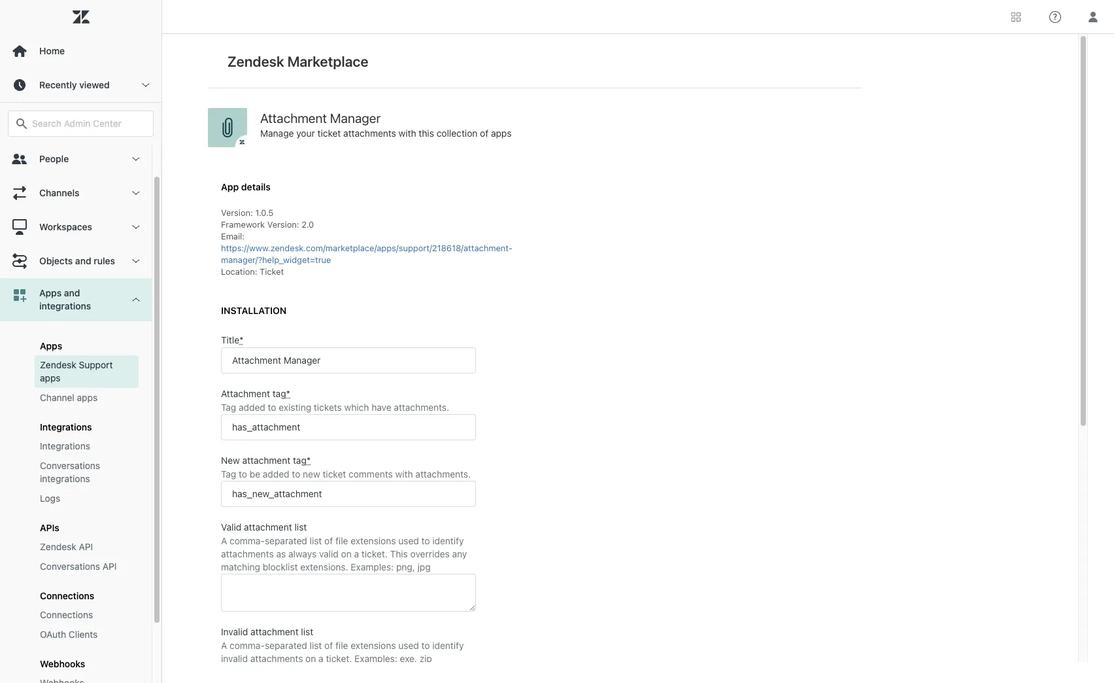 Task type: vqa. For each thing, say whether or not it's contained in the screenshot.
the full
no



Task type: locate. For each thing, give the bounding box(es) containing it.
tree item containing apps and integrations
[[0, 278, 152, 683]]

apps down objects
[[39, 287, 62, 298]]

home
[[39, 45, 65, 56]]

integrations element
[[40, 421, 92, 433], [40, 440, 90, 453]]

viewed
[[79, 79, 110, 90]]

0 vertical spatial api
[[79, 541, 93, 552]]

2 webhooks element from the top
[[40, 677, 84, 683]]

oauth
[[40, 629, 66, 640]]

oauth clients link
[[35, 625, 139, 645]]

1 vertical spatial connections element
[[40, 609, 93, 622]]

apps
[[40, 372, 61, 383], [77, 392, 98, 403]]

1 vertical spatial and
[[64, 287, 80, 298]]

1 vertical spatial integrations element
[[40, 440, 90, 453]]

and inside dropdown button
[[75, 255, 91, 266]]

channel
[[40, 392, 74, 403]]

integrations element up conversations integrations
[[40, 440, 90, 453]]

zendesk down apis
[[40, 541, 76, 552]]

1 vertical spatial apps
[[40, 340, 62, 351]]

zendesk products image
[[1012, 12, 1021, 21]]

conversations for integrations
[[40, 460, 100, 471]]

apps
[[39, 287, 62, 298], [40, 340, 62, 351]]

objects and rules button
[[0, 244, 152, 278]]

and inside apps and integrations
[[64, 287, 80, 298]]

Search Admin Center field
[[32, 118, 145, 130]]

tree item
[[0, 278, 152, 683]]

apps inside apps and integrations
[[39, 287, 62, 298]]

oauth clients element
[[40, 628, 98, 641]]

apps down zendesk support apps link
[[77, 392, 98, 403]]

api down zendesk api 'link'
[[103, 561, 117, 572]]

api up conversations api link
[[79, 541, 93, 552]]

integrations up integrations link
[[40, 421, 92, 433]]

zendesk support apps element
[[40, 359, 133, 385]]

and down objects and rules dropdown button
[[64, 287, 80, 298]]

connections element up connections link
[[40, 590, 94, 601]]

integrations up logs
[[40, 473, 90, 484]]

0 vertical spatial apps
[[40, 372, 61, 383]]

objects and rules
[[39, 255, 115, 266]]

channel apps link
[[35, 388, 139, 408]]

and left the rules
[[75, 255, 91, 266]]

1 vertical spatial integrations
[[40, 440, 90, 451]]

webhooks element containing webhooks
[[40, 658, 85, 669]]

integrations inside conversations integrations
[[40, 473, 90, 484]]

2 conversations from the top
[[40, 561, 100, 572]]

oauth clients
[[40, 629, 98, 640]]

apps element
[[40, 340, 62, 351]]

0 horizontal spatial api
[[79, 541, 93, 552]]

0 vertical spatial apps
[[39, 287, 62, 298]]

1 vertical spatial conversations
[[40, 561, 100, 572]]

channel apps element
[[40, 391, 98, 404]]

apps up zendesk support apps on the left bottom
[[40, 340, 62, 351]]

people button
[[0, 142, 152, 176]]

0 vertical spatial and
[[75, 255, 91, 266]]

conversations api link
[[35, 557, 139, 576]]

0 vertical spatial integrations
[[39, 300, 91, 311]]

webhooks element
[[40, 658, 85, 669], [40, 677, 84, 683]]

integrations up apps element
[[39, 300, 91, 311]]

0 vertical spatial connections element
[[40, 590, 94, 601]]

None search field
[[1, 111, 160, 137]]

connections
[[40, 590, 94, 601], [40, 609, 93, 620]]

logs element
[[40, 492, 60, 505]]

1 zendesk from the top
[[40, 359, 76, 370]]

0 vertical spatial connections
[[40, 590, 94, 601]]

1 horizontal spatial api
[[103, 561, 117, 572]]

conversations down 'zendesk api' element
[[40, 561, 100, 572]]

0 vertical spatial conversations
[[40, 460, 100, 471]]

primary element
[[0, 0, 162, 683]]

logs
[[40, 493, 60, 504]]

recently
[[39, 79, 77, 90]]

integrations up conversations integrations
[[40, 440, 90, 451]]

1 horizontal spatial apps
[[77, 392, 98, 403]]

tree
[[0, 142, 162, 683]]

apps inside zendesk support apps
[[40, 372, 61, 383]]

1 vertical spatial webhooks element
[[40, 677, 84, 683]]

api for conversations api
[[103, 561, 117, 572]]

1 connections element from the top
[[40, 590, 94, 601]]

zendesk inside 'zendesk api' element
[[40, 541, 76, 552]]

0 vertical spatial zendesk
[[40, 359, 76, 370]]

1 vertical spatial api
[[103, 561, 117, 572]]

webhooks element down oauth clients element
[[40, 658, 85, 669]]

and for apps
[[64, 287, 80, 298]]

1 vertical spatial integrations
[[40, 473, 90, 484]]

zendesk down apps element
[[40, 359, 76, 370]]

api inside 'link'
[[79, 541, 93, 552]]

webhooks element down webhooks
[[40, 677, 84, 683]]

conversations
[[40, 460, 100, 471], [40, 561, 100, 572]]

connections element
[[40, 590, 94, 601], [40, 609, 93, 622]]

recently viewed
[[39, 79, 110, 90]]

apps up channel
[[40, 372, 61, 383]]

channels button
[[0, 176, 152, 210]]

and
[[75, 255, 91, 266], [64, 287, 80, 298]]

integrations element up integrations link
[[40, 421, 92, 433]]

connections up oauth clients
[[40, 609, 93, 620]]

2 integrations from the top
[[40, 440, 90, 451]]

channel apps
[[40, 392, 98, 403]]

conversations down integrations link
[[40, 460, 100, 471]]

0 horizontal spatial apps
[[40, 372, 61, 383]]

1 vertical spatial apps
[[77, 392, 98, 403]]

recently viewed button
[[0, 68, 162, 102]]

apps and integrations
[[39, 287, 91, 311]]

zendesk
[[40, 359, 76, 370], [40, 541, 76, 552]]

0 vertical spatial webhooks element
[[40, 658, 85, 669]]

apps for apps element
[[40, 340, 62, 351]]

tree inside primary element
[[0, 142, 162, 683]]

clients
[[69, 629, 98, 640]]

zendesk inside zendesk support apps
[[40, 359, 76, 370]]

1 integrations from the top
[[40, 421, 92, 433]]

0 vertical spatial integrations element
[[40, 421, 92, 433]]

apis
[[40, 522, 59, 533]]

connections up connections link
[[40, 590, 94, 601]]

1 webhooks element from the top
[[40, 658, 85, 669]]

1 vertical spatial connections
[[40, 609, 93, 620]]

apps inside group
[[40, 340, 62, 351]]

1 conversations from the top
[[40, 460, 100, 471]]

conversations api
[[40, 561, 117, 572]]

tree containing people
[[0, 142, 162, 683]]

1 vertical spatial zendesk
[[40, 541, 76, 552]]

apis element
[[40, 522, 59, 533]]

integrations
[[39, 300, 91, 311], [40, 473, 90, 484]]

conversations for api
[[40, 561, 100, 572]]

0 vertical spatial integrations
[[40, 421, 92, 433]]

connections element up oauth clients
[[40, 609, 93, 622]]

api
[[79, 541, 93, 552], [103, 561, 117, 572]]

integrations
[[40, 421, 92, 433], [40, 440, 90, 451]]

2 zendesk from the top
[[40, 541, 76, 552]]

none search field inside primary element
[[1, 111, 160, 137]]



Task type: describe. For each thing, give the bounding box(es) containing it.
and for objects
[[75, 255, 91, 266]]

workspaces button
[[0, 210, 152, 244]]

user menu image
[[1086, 8, 1103, 25]]

zendesk support apps
[[40, 359, 113, 383]]

api for zendesk api
[[79, 541, 93, 552]]

integrations inside dropdown button
[[39, 300, 91, 311]]

people
[[39, 153, 69, 164]]

apps and integrations group
[[0, 321, 152, 683]]

1 integrations element from the top
[[40, 421, 92, 433]]

rules
[[94, 255, 115, 266]]

zendesk for zendesk support apps
[[40, 359, 76, 370]]

apps and integrations button
[[0, 278, 152, 321]]

zendesk api link
[[35, 537, 139, 557]]

2 connections from the top
[[40, 609, 93, 620]]

support
[[79, 359, 113, 370]]

apps inside 'element'
[[77, 392, 98, 403]]

home button
[[0, 34, 162, 68]]

integrations link
[[35, 436, 139, 456]]

channels
[[39, 187, 80, 198]]

zendesk api element
[[40, 540, 93, 554]]

tree item inside tree
[[0, 278, 152, 683]]

conversations api element
[[40, 560, 117, 573]]

conversations integrations link
[[35, 456, 139, 489]]

workspaces
[[39, 221, 92, 232]]

2 connections element from the top
[[40, 609, 93, 622]]

objects
[[39, 255, 73, 266]]

zendesk api
[[40, 541, 93, 552]]

logs link
[[35, 489, 139, 508]]

1 connections from the top
[[40, 590, 94, 601]]

webhooks
[[40, 658, 85, 669]]

help image
[[1050, 11, 1062, 23]]

zendesk support apps link
[[35, 355, 139, 388]]

conversations integrations
[[40, 460, 100, 484]]

conversations integrations element
[[40, 459, 133, 486]]

zendesk for zendesk api
[[40, 541, 76, 552]]

connections link
[[35, 605, 139, 625]]

2 integrations element from the top
[[40, 440, 90, 453]]

apps for apps and integrations
[[39, 287, 62, 298]]



